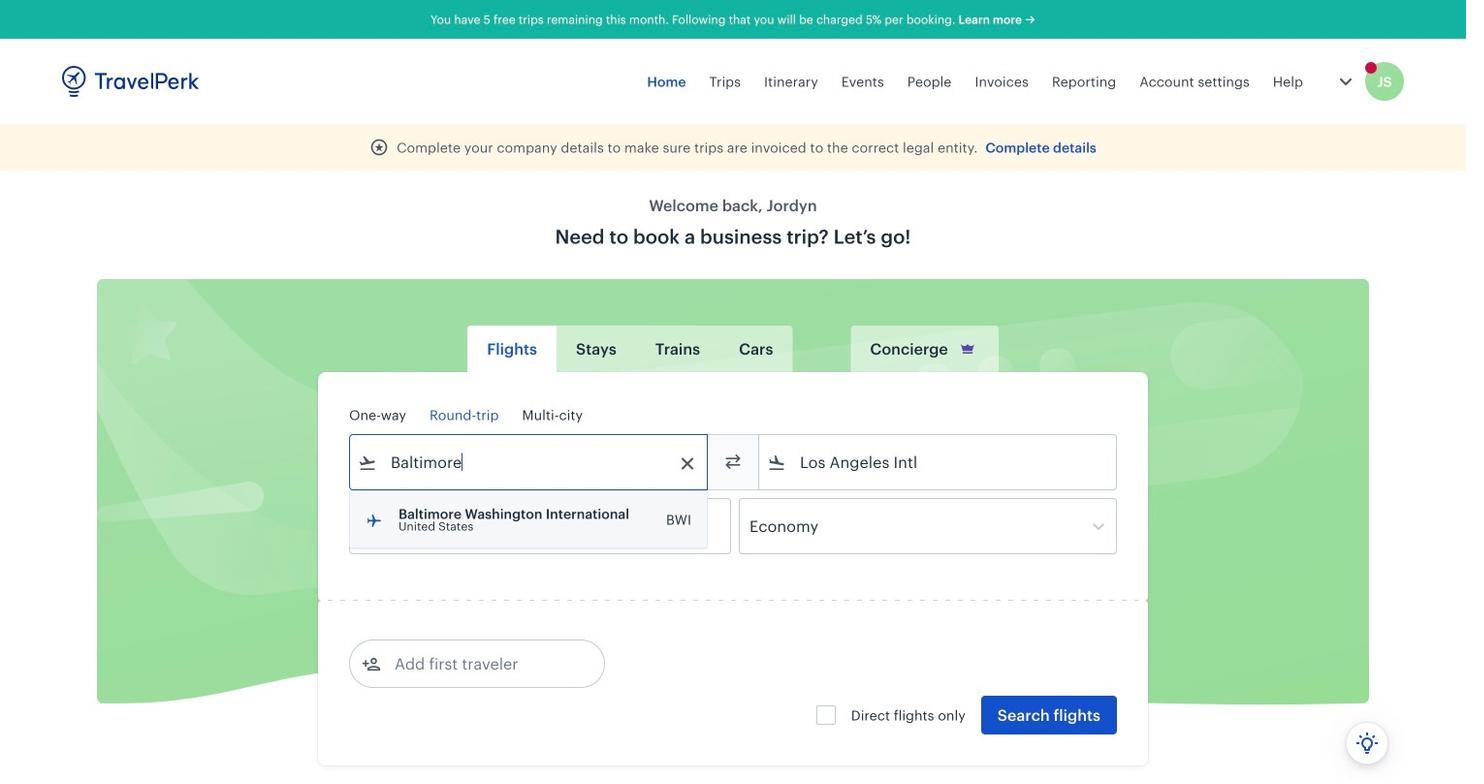 Task type: describe. For each thing, give the bounding box(es) containing it.
To search field
[[787, 447, 1091, 478]]



Task type: locate. For each thing, give the bounding box(es) containing it.
From search field
[[377, 447, 682, 478]]

Return text field
[[493, 500, 593, 554]]

Add first traveler search field
[[381, 649, 583, 680]]

Depart text field
[[377, 500, 478, 554]]



Task type: vqa. For each thing, say whether or not it's contained in the screenshot.
To search box
yes



